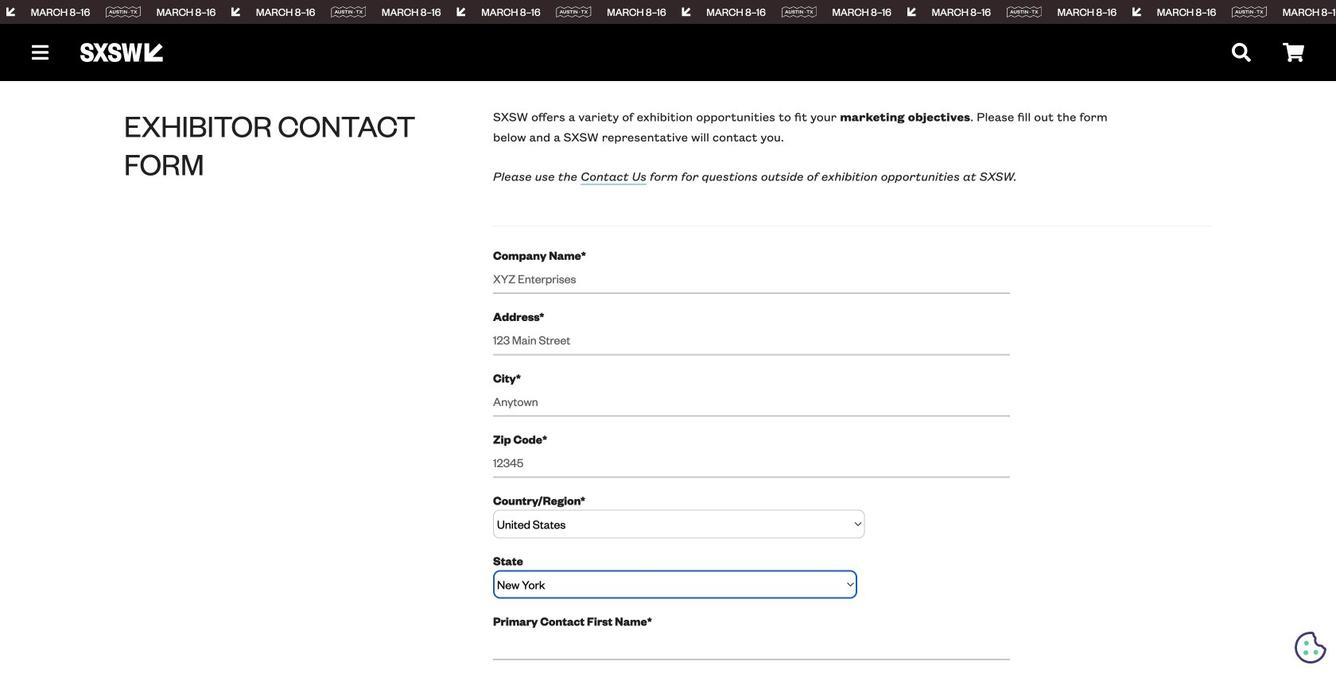 Task type: locate. For each thing, give the bounding box(es) containing it.
dialog
[[0, 0, 1336, 674]]

toggle site navigation image
[[32, 43, 49, 62]]

None text field
[[493, 326, 1010, 356], [493, 388, 1010, 417], [493, 631, 1010, 661], [493, 326, 1010, 356], [493, 388, 1010, 417], [493, 631, 1010, 661]]

None text field
[[493, 265, 1010, 294], [493, 449, 1010, 479], [493, 265, 1010, 294], [493, 449, 1010, 479]]

cookie preferences image
[[1295, 632, 1327, 664]]



Task type: describe. For each thing, give the bounding box(es) containing it.
sxsw image
[[80, 43, 163, 62]]

toggle site search image
[[1232, 43, 1251, 62]]



